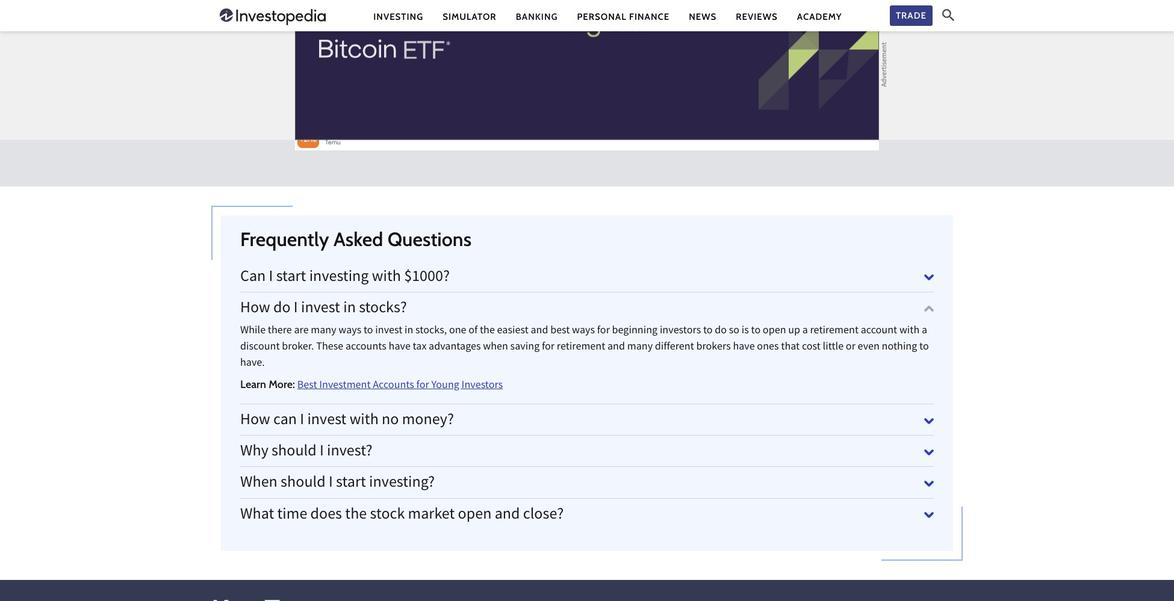 Task type: vqa. For each thing, say whether or not it's contained in the screenshot.
News
yes



Task type: locate. For each thing, give the bounding box(es) containing it.
in left stocks,
[[405, 323, 413, 340]]

1 vertical spatial how
[[240, 410, 270, 433]]

so
[[729, 323, 740, 340]]

3 arrow down image from the top
[[924, 479, 934, 489]]

invest
[[301, 297, 340, 321], [375, 323, 403, 340], [307, 410, 347, 433]]

while
[[240, 323, 266, 340]]

1 horizontal spatial do
[[715, 323, 727, 340]]

1 vertical spatial arrow down image
[[924, 417, 934, 426]]

should down why should i invest?
[[281, 472, 326, 496]]

do left so
[[715, 323, 727, 340]]

do inside 'while there are many ways to invest in stocks, one of the easiest and best ways for beginning investors to do so is to open up a retirement account with a discount broker. these accounts have tax advantages when saving for retirement and many different brokers have ones that cost little or even nothing to have. learn more: best investment accounts for young investors'
[[715, 323, 727, 340]]

0 vertical spatial the
[[480, 323, 495, 340]]

open right market at the bottom left of page
[[458, 504, 492, 527]]

0 vertical spatial should
[[272, 441, 317, 464]]

a right nothing at right
[[922, 323, 928, 340]]

have left tax
[[389, 340, 411, 356]]

many left different on the bottom right
[[627, 340, 653, 356]]

saving
[[510, 340, 540, 356]]

investopedia homepage image
[[220, 7, 326, 26]]

can
[[240, 266, 266, 290]]

2 arrow down image from the top
[[924, 417, 934, 426]]

with right account at the bottom of the page
[[900, 323, 920, 340]]

time
[[277, 504, 307, 527]]

many right are
[[311, 323, 336, 340]]

a
[[803, 323, 808, 340], [922, 323, 928, 340]]

arrow down image for no
[[924, 417, 934, 426]]

how up the while
[[240, 297, 270, 321]]

account
[[861, 323, 897, 340]]

open left the up
[[763, 323, 786, 340]]

to down stocks?
[[364, 323, 373, 340]]

0 vertical spatial open
[[763, 323, 786, 340]]

the right does
[[345, 504, 367, 527]]

search image
[[943, 9, 955, 21]]

is
[[742, 323, 749, 340]]

1 horizontal spatial the
[[480, 323, 495, 340]]

i left invest?
[[320, 441, 324, 464]]

1 vertical spatial do
[[715, 323, 727, 340]]

the
[[480, 323, 495, 340], [345, 504, 367, 527]]

1 arrow down image from the top
[[924, 304, 934, 314]]

what time does the stock market open and close?
[[240, 504, 564, 527]]

2 vertical spatial with
[[350, 410, 379, 433]]

0 horizontal spatial a
[[803, 323, 808, 340]]

1 vertical spatial arrow down image
[[924, 448, 934, 458]]

little
[[823, 340, 844, 356]]

1 vertical spatial the
[[345, 504, 367, 527]]

accounts
[[373, 378, 414, 395]]

personal
[[577, 11, 627, 22]]

0 vertical spatial in
[[343, 297, 356, 321]]

many
[[311, 323, 336, 340], [627, 340, 653, 356]]

and left close?
[[495, 504, 520, 527]]

start down invest?
[[336, 472, 366, 496]]

2 how from the top
[[240, 410, 270, 433]]

retirement right the up
[[810, 323, 859, 340]]

invest down stocks?
[[375, 323, 403, 340]]

0 horizontal spatial ways
[[339, 323, 362, 340]]

best
[[551, 323, 570, 340]]

0 vertical spatial invest
[[301, 297, 340, 321]]

1 horizontal spatial a
[[922, 323, 928, 340]]

does
[[310, 504, 342, 527]]

1 horizontal spatial start
[[336, 472, 366, 496]]

should down can at the bottom of page
[[272, 441, 317, 464]]

with for how can i invest with no money?
[[350, 410, 379, 433]]

retirement right saving
[[557, 340, 605, 356]]

beginning
[[612, 323, 658, 340]]

reviews
[[736, 11, 778, 22]]

1 how from the top
[[240, 297, 270, 321]]

0 vertical spatial arrow down image
[[924, 304, 934, 314]]

arrow down image
[[924, 304, 934, 314], [924, 448, 934, 458], [924, 511, 934, 520]]

do
[[273, 297, 291, 321], [715, 323, 727, 340]]

what
[[240, 504, 274, 527]]

1 vertical spatial start
[[336, 472, 366, 496]]

simulator link
[[443, 11, 497, 23]]

0 vertical spatial how
[[240, 297, 270, 321]]

for
[[597, 323, 610, 340], [542, 340, 555, 356], [416, 378, 429, 395]]

academy
[[797, 11, 842, 22]]

i right can
[[269, 266, 273, 290]]

arrow down image for $1000?
[[924, 273, 934, 283]]

how for how can i invest with no money?
[[240, 410, 270, 433]]

0 horizontal spatial for
[[416, 378, 429, 395]]

stock
[[370, 504, 405, 527]]

how
[[240, 297, 270, 321], [240, 410, 270, 433]]

retirement
[[810, 323, 859, 340], [557, 340, 605, 356]]

and left different on the bottom right
[[608, 340, 625, 356]]

investors
[[462, 378, 503, 395]]

investing
[[309, 266, 369, 290]]

news
[[689, 11, 717, 22]]

start
[[276, 266, 306, 290], [336, 472, 366, 496]]

2 vertical spatial arrow down image
[[924, 479, 934, 489]]

2 vertical spatial invest
[[307, 410, 347, 433]]

brokers
[[696, 340, 731, 356]]

0 horizontal spatial in
[[343, 297, 356, 321]]

broker.
[[282, 340, 314, 356]]

0 vertical spatial arrow down image
[[924, 273, 934, 283]]

in
[[343, 297, 356, 321], [405, 323, 413, 340]]

how left can at the bottom of page
[[240, 410, 270, 433]]

i
[[269, 266, 273, 290], [294, 297, 298, 321], [300, 410, 304, 433], [320, 441, 324, 464], [329, 472, 333, 496]]

i up are
[[294, 297, 298, 321]]

to right is
[[751, 323, 761, 340]]

0 horizontal spatial do
[[273, 297, 291, 321]]

2 arrow down image from the top
[[924, 448, 934, 458]]

should
[[272, 441, 317, 464], [281, 472, 326, 496]]

that
[[781, 340, 800, 356]]

1 have from the left
[[389, 340, 411, 356]]

1 vertical spatial in
[[405, 323, 413, 340]]

have
[[389, 340, 411, 356], [733, 340, 755, 356]]

to
[[364, 323, 373, 340], [703, 323, 713, 340], [751, 323, 761, 340], [920, 340, 929, 356]]

can i start investing with $1000?
[[240, 266, 450, 290]]

ways
[[339, 323, 362, 340], [572, 323, 595, 340]]

investing
[[374, 11, 423, 22]]

1 horizontal spatial have
[[733, 340, 755, 356]]

1 horizontal spatial and
[[531, 323, 548, 340]]

0 vertical spatial with
[[372, 266, 401, 290]]

invest up are
[[301, 297, 340, 321]]

ways down how do i invest in stocks?
[[339, 323, 362, 340]]

i for with
[[300, 410, 304, 433]]

1 ways from the left
[[339, 323, 362, 340]]

2 ways from the left
[[572, 323, 595, 340]]

reviews link
[[736, 11, 778, 23]]

for left beginning
[[597, 323, 610, 340]]

finance
[[629, 11, 670, 22]]

i up does
[[329, 472, 333, 496]]

advertisement element
[[295, 0, 879, 130], [295, 0, 879, 150]]

0 vertical spatial do
[[273, 297, 291, 321]]

with left "no"
[[350, 410, 379, 433]]

0 horizontal spatial and
[[495, 504, 520, 527]]

1 horizontal spatial ways
[[572, 323, 595, 340]]

1 horizontal spatial open
[[763, 323, 786, 340]]

discount
[[240, 340, 280, 356]]

1 vertical spatial should
[[281, 472, 326, 496]]

3 arrow down image from the top
[[924, 511, 934, 520]]

0 horizontal spatial open
[[458, 504, 492, 527]]

accounts
[[346, 340, 387, 356]]

and left best
[[531, 323, 548, 340]]

in inside 'while there are many ways to invest in stocks, one of the easiest and best ways for beginning investors to do so is to open up a retirement account with a discount broker. these accounts have tax advantages when saving for retirement and many different brokers have ones that cost little or even nothing to have. learn more: best investment accounts for young investors'
[[405, 323, 413, 340]]

arrow down image for market
[[924, 511, 934, 520]]

0 vertical spatial start
[[276, 266, 306, 290]]

should for why
[[272, 441, 317, 464]]

when
[[240, 472, 278, 496]]

i right can at the bottom of page
[[300, 410, 304, 433]]

open
[[763, 323, 786, 340], [458, 504, 492, 527]]

when
[[483, 340, 508, 356]]

simulator
[[443, 11, 497, 22]]

i for in
[[294, 297, 298, 321]]

ways right best
[[572, 323, 595, 340]]

one
[[449, 323, 466, 340]]

1 vertical spatial invest
[[375, 323, 403, 340]]

the right of
[[480, 323, 495, 340]]

while there are many ways to invest in stocks, one of the easiest and best ways for beginning investors to do so is to open up a retirement account with a discount broker. these accounts have tax advantages when saving for retirement and many different brokers have ones that cost little or even nothing to have. learn more: best investment accounts for young investors
[[240, 323, 929, 395]]

for right saving
[[542, 340, 555, 356]]

0 horizontal spatial have
[[389, 340, 411, 356]]

no
[[382, 410, 399, 433]]

do up 'there'
[[273, 297, 291, 321]]

with inside 'while there are many ways to invest in stocks, one of the easiest and best ways for beginning investors to do so is to open up a retirement account with a discount broker. these accounts have tax advantages when saving for retirement and many different brokers have ones that cost little or even nothing to have. learn more: best investment accounts for young investors'
[[900, 323, 920, 340]]

invest?
[[327, 441, 372, 464]]

invest up why should i invest?
[[307, 410, 347, 433]]

market
[[408, 504, 455, 527]]

and
[[531, 323, 548, 340], [608, 340, 625, 356], [495, 504, 520, 527]]

arrow down image
[[924, 273, 934, 283], [924, 417, 934, 426], [924, 479, 934, 489]]

have left ones
[[733, 340, 755, 356]]

start right can
[[276, 266, 306, 290]]

2 vertical spatial arrow down image
[[924, 511, 934, 520]]

with for can i start investing with $1000?
[[372, 266, 401, 290]]

1 arrow down image from the top
[[924, 273, 934, 283]]

with up stocks?
[[372, 266, 401, 290]]

1 vertical spatial with
[[900, 323, 920, 340]]

for left young
[[416, 378, 429, 395]]

in down can i start investing with $1000? in the top of the page
[[343, 297, 356, 321]]

1 horizontal spatial in
[[405, 323, 413, 340]]

banking link
[[516, 11, 558, 23]]

a right the up
[[803, 323, 808, 340]]



Task type: describe. For each thing, give the bounding box(es) containing it.
1 vertical spatial open
[[458, 504, 492, 527]]

different
[[655, 340, 694, 356]]

learn
[[240, 378, 266, 392]]

0 horizontal spatial retirement
[[557, 340, 605, 356]]

are
[[294, 323, 309, 340]]

stocks,
[[416, 323, 447, 340]]

can
[[273, 410, 297, 433]]

or
[[846, 340, 856, 356]]

1 horizontal spatial many
[[627, 340, 653, 356]]

trade link
[[890, 5, 933, 26]]

young
[[431, 378, 459, 395]]

0 horizontal spatial many
[[311, 323, 336, 340]]

2 have from the left
[[733, 340, 755, 356]]

up
[[788, 323, 800, 340]]

why should i invest?
[[240, 441, 372, 464]]

these
[[316, 340, 343, 356]]

nothing
[[882, 340, 917, 356]]

to right nothing at right
[[920, 340, 929, 356]]

2 horizontal spatial for
[[597, 323, 610, 340]]

investment
[[319, 378, 371, 395]]

1 horizontal spatial for
[[542, 340, 555, 356]]

cost
[[802, 340, 821, 356]]

frequently asked questions
[[240, 227, 472, 251]]

have.
[[240, 356, 265, 372]]

frequently
[[240, 227, 329, 251]]

academy link
[[797, 11, 842, 23]]

to left so
[[703, 323, 713, 340]]

2 a from the left
[[922, 323, 928, 340]]

advantages
[[429, 340, 481, 356]]

personal finance link
[[577, 11, 670, 23]]

asked
[[334, 227, 383, 251]]

why
[[240, 441, 269, 464]]

even
[[858, 340, 880, 356]]

0 horizontal spatial start
[[276, 266, 306, 290]]

i for investing?
[[329, 472, 333, 496]]

stocks?
[[359, 297, 407, 321]]

investing?
[[369, 472, 435, 496]]

personal finance
[[577, 11, 670, 22]]

invest inside 'while there are many ways to invest in stocks, one of the easiest and best ways for beginning investors to do so is to open up a retirement account with a discount broker. these accounts have tax advantages when saving for retirement and many different brokers have ones that cost little or even nothing to have. learn more: best investment accounts for young investors'
[[375, 323, 403, 340]]

how do i invest in stocks?
[[240, 297, 407, 321]]

best investment accounts for young investors link
[[297, 378, 503, 395]]

arrow down image for stocks?
[[924, 304, 934, 314]]

more:
[[269, 378, 295, 392]]

2 horizontal spatial and
[[608, 340, 625, 356]]

easiest
[[497, 323, 529, 340]]

$1000?
[[404, 266, 450, 290]]

close?
[[523, 504, 564, 527]]

of
[[469, 323, 478, 340]]

how can i invest with no money?
[[240, 410, 454, 433]]

1 horizontal spatial retirement
[[810, 323, 859, 340]]

news link
[[689, 11, 717, 23]]

open inside 'while there are many ways to invest in stocks, one of the easiest and best ways for beginning investors to do so is to open up a retirement account with a discount broker. these accounts have tax advantages when saving for retirement and many different brokers have ones that cost little or even nothing to have. learn more: best investment accounts for young investors'
[[763, 323, 786, 340]]

the inside 'while there are many ways to invest in stocks, one of the easiest and best ways for beginning investors to do so is to open up a retirement account with a discount broker. these accounts have tax advantages when saving for retirement and many different brokers have ones that cost little or even nothing to have. learn more: best investment accounts for young investors'
[[480, 323, 495, 340]]

there
[[268, 323, 292, 340]]

how for how do i invest in stocks?
[[240, 297, 270, 321]]

when should i start investing?
[[240, 472, 435, 496]]

best
[[297, 378, 317, 395]]

0 horizontal spatial the
[[345, 504, 367, 527]]

1 a from the left
[[803, 323, 808, 340]]

invest for in
[[301, 297, 340, 321]]

questions
[[388, 227, 472, 251]]

should for when
[[281, 472, 326, 496]]

investors
[[660, 323, 701, 340]]

ones
[[757, 340, 779, 356]]

tax
[[413, 340, 427, 356]]

investing link
[[374, 11, 423, 23]]

trade
[[896, 10, 927, 21]]

money?
[[402, 410, 454, 433]]

invest for with
[[307, 410, 347, 433]]

banking
[[516, 11, 558, 22]]



